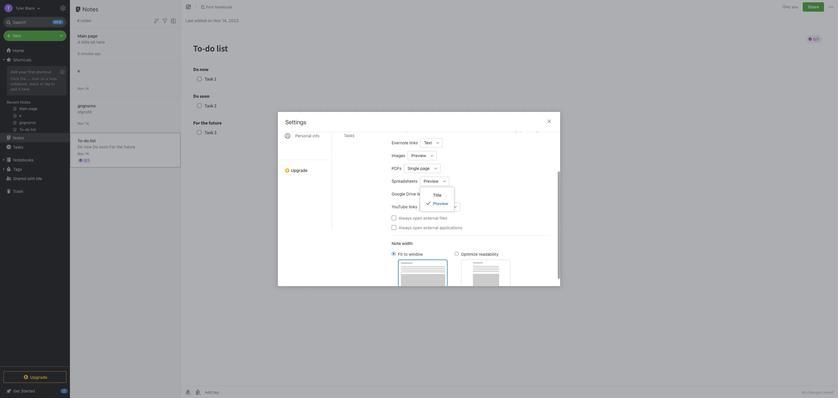 Task type: describe. For each thing, give the bounding box(es) containing it.
fit to window
[[398, 252, 423, 257]]

note width
[[392, 241, 413, 246]]

add a reminder image
[[184, 389, 191, 396]]

only you
[[783, 4, 798, 9]]

and
[[462, 128, 469, 133]]

tag
[[44, 82, 50, 86]]

width
[[402, 241, 413, 246]]

note
[[392, 241, 401, 246]]

attachments.
[[470, 128, 493, 133]]

here
[[96, 39, 105, 44]]

links left text button
[[409, 140, 418, 145]]

0/3
[[84, 158, 89, 163]]

my
[[512, 128, 517, 133]]

google
[[392, 192, 405, 197]]

fit
[[398, 252, 403, 257]]

to inside option group
[[404, 252, 408, 257]]

small preview button
[[420, 202, 451, 212]]

notebook
[[215, 5, 232, 9]]

to-
[[78, 138, 84, 143]]

for
[[109, 144, 116, 149]]

preview for images
[[411, 153, 426, 158]]

Choose default view option for Evernote links field
[[420, 138, 443, 148]]

notebook,
[[10, 82, 28, 86]]

tasks inside button
[[13, 145, 23, 150]]

preview for spreadsheets
[[424, 179, 438, 184]]

main
[[78, 33, 87, 38]]

optimize readability
[[461, 252, 499, 257]]

notebooks link
[[0, 155, 70, 165]]

expand notebooks image
[[1, 158, 6, 162]]

nov 14 for e
[[78, 86, 89, 91]]

to inside icon on a note, notebook, stack or tag to add it here.
[[51, 82, 55, 86]]

main page a little bit here
[[78, 33, 105, 44]]

on inside icon on a note, notebook, stack or tag to add it here.
[[40, 76, 45, 81]]

do
[[84, 138, 89, 143]]

shortcuts
[[13, 57, 31, 62]]

14 for e
[[85, 86, 89, 91]]

choose
[[392, 128, 405, 133]]

personal info
[[295, 133, 320, 138]]

what
[[494, 128, 504, 133]]

preview link
[[420, 199, 454, 208]]

first notebook button
[[199, 3, 234, 11]]

here.
[[22, 87, 30, 91]]

click the ...
[[10, 76, 31, 81]]

text button
[[420, 138, 433, 148]]

add your first shortcut
[[10, 70, 51, 74]]

title link
[[420, 191, 454, 199]]

page for main
[[88, 33, 97, 38]]

home link
[[0, 46, 70, 55]]

14,
[[222, 18, 228, 23]]

expand tags image
[[1, 167, 6, 172]]

first notebook
[[206, 5, 232, 9]]

are
[[505, 128, 511, 133]]

trash link
[[0, 187, 70, 196]]

links down drive
[[409, 205, 417, 210]]

preview
[[435, 205, 449, 210]]

3 14 from the top
[[85, 152, 89, 156]]

Note Editor text field
[[181, 28, 838, 387]]

new
[[13, 33, 21, 38]]

tasks inside tab
[[344, 133, 354, 138]]

small
[[423, 205, 434, 210]]

evernote
[[392, 140, 408, 145]]

2 do from the left
[[93, 144, 98, 149]]

preview button for images
[[408, 151, 428, 160]]

preview button for spreadsheets
[[420, 177, 440, 186]]

Fit to window radio
[[392, 252, 396, 256]]

files
[[440, 216, 447, 221]]

trash
[[13, 189, 23, 194]]

minutes
[[81, 51, 94, 56]]

now
[[84, 144, 92, 149]]

always open external applications
[[399, 225, 462, 230]]

tree containing home
[[0, 46, 70, 367]]

gngnsrns sfgnsfd
[[78, 103, 96, 114]]

choose your default views for new links and attachments.
[[392, 128, 493, 133]]

...
[[27, 76, 31, 81]]

title
[[433, 193, 441, 198]]

on inside note window element
[[208, 18, 212, 23]]

gngnsrns
[[78, 103, 96, 108]]

Always open external files checkbox
[[392, 216, 396, 221]]

add tag image
[[194, 389, 201, 396]]

share button
[[803, 2, 824, 12]]

options?
[[518, 128, 534, 133]]

single page button
[[404, 164, 431, 173]]

only
[[783, 4, 791, 9]]

single
[[408, 166, 419, 171]]

text
[[424, 140, 432, 145]]

recent
[[7, 100, 19, 105]]

0 horizontal spatial upgrade
[[30, 375, 47, 380]]

optimize
[[461, 252, 478, 257]]

all changes saved
[[802, 390, 833, 395]]

6
[[78, 51, 80, 56]]

2023
[[229, 18, 238, 23]]

for
[[439, 128, 444, 133]]

3 nov 14 from the top
[[78, 152, 89, 156]]

settings
[[285, 119, 306, 126]]

page for single
[[420, 166, 430, 171]]

note window element
[[181, 0, 838, 399]]

last
[[186, 18, 194, 23]]

1 do from the left
[[78, 144, 83, 149]]

external for applications
[[423, 225, 438, 230]]

Choose default view option for Images field
[[408, 151, 437, 160]]

tags button
[[0, 165, 70, 174]]

small preview
[[423, 205, 449, 210]]

icon
[[32, 76, 39, 81]]

a
[[46, 76, 48, 81]]

applications
[[440, 225, 462, 230]]



Task type: locate. For each thing, give the bounding box(es) containing it.
youtube links
[[392, 205, 417, 210]]

1 vertical spatial preview
[[424, 179, 438, 184]]

1 horizontal spatial page
[[420, 166, 430, 171]]

soon
[[99, 144, 108, 149]]

readability
[[479, 252, 499, 257]]

1 vertical spatial upgrade
[[30, 375, 47, 380]]

shortcut
[[36, 70, 51, 74]]

tree
[[0, 46, 70, 367]]

default
[[415, 128, 427, 133]]

edited
[[195, 18, 207, 23]]

external for files
[[423, 216, 438, 221]]

external up the always open external applications
[[423, 216, 438, 221]]

0 vertical spatial open
[[413, 216, 422, 221]]

6 minutes ago
[[78, 51, 101, 56]]

me
[[36, 176, 42, 181]]

0 horizontal spatial upgrade button
[[3, 372, 66, 383]]

youtube
[[392, 205, 408, 210]]

notes
[[81, 18, 91, 23]]

1 vertical spatial always
[[399, 225, 412, 230]]

ago
[[95, 51, 101, 56]]

shared
[[13, 176, 26, 181]]

0 horizontal spatial do
[[78, 144, 83, 149]]

always for always open external applications
[[399, 225, 412, 230]]

tags
[[13, 167, 22, 172]]

2 always from the top
[[399, 225, 412, 230]]

info
[[313, 133, 320, 138]]

always right always open external applications checkbox
[[399, 225, 412, 230]]

a
[[78, 39, 80, 44]]

2 nov 14 from the top
[[78, 121, 89, 126]]

last edited on nov 14, 2023
[[186, 18, 238, 23]]

nov down sfgnsfd
[[78, 121, 84, 126]]

nov down e
[[78, 86, 84, 91]]

1 horizontal spatial the
[[117, 144, 123, 149]]

open
[[413, 216, 422, 221], [413, 225, 422, 230]]

evernote links
[[392, 140, 418, 145]]

0 vertical spatial nov 14
[[78, 86, 89, 91]]

links right drive
[[417, 192, 426, 197]]

1 horizontal spatial tasks
[[344, 133, 354, 138]]

1 vertical spatial to
[[404, 252, 408, 257]]

your up click the ...
[[19, 70, 27, 74]]

the
[[20, 76, 26, 81], [117, 144, 123, 149]]

or
[[40, 82, 43, 86]]

Choose default view option for YouTube links field
[[420, 202, 460, 212]]

the right for
[[117, 144, 123, 149]]

2 external from the top
[[423, 225, 438, 230]]

1 horizontal spatial upgrade button
[[278, 160, 332, 175]]

views
[[428, 128, 438, 133]]

group
[[0, 64, 70, 136]]

2 14 from the top
[[85, 121, 89, 126]]

1 vertical spatial preview button
[[420, 177, 440, 186]]

0 horizontal spatial the
[[20, 76, 26, 81]]

list
[[90, 138, 96, 143]]

1 horizontal spatial your
[[406, 128, 414, 133]]

notes up tasks button
[[13, 135, 24, 140]]

1 vertical spatial on
[[40, 76, 45, 81]]

2 vertical spatial 14
[[85, 152, 89, 156]]

nov 14 down sfgnsfd
[[78, 121, 89, 126]]

open up the always open external applications
[[413, 216, 422, 221]]

0 horizontal spatial page
[[88, 33, 97, 38]]

1 external from the top
[[423, 216, 438, 221]]

1 vertical spatial your
[[406, 128, 414, 133]]

new
[[445, 128, 452, 133]]

0 horizontal spatial to
[[51, 82, 55, 86]]

nov inside note window element
[[213, 18, 221, 23]]

1 horizontal spatial do
[[93, 144, 98, 149]]

Choose default view option for Spreadsheets field
[[420, 177, 449, 186]]

expand note image
[[185, 3, 192, 10]]

page inside button
[[420, 166, 430, 171]]

0 vertical spatial always
[[399, 216, 412, 221]]

open for always open external applications
[[413, 225, 422, 230]]

your
[[19, 70, 27, 74], [406, 128, 414, 133]]

0 vertical spatial upgrade button
[[278, 160, 332, 175]]

do down list
[[93, 144, 98, 149]]

new button
[[3, 31, 66, 41]]

external
[[423, 216, 438, 221], [423, 225, 438, 230]]

shared with me
[[13, 176, 42, 181]]

notes up notes
[[82, 6, 99, 13]]

1 14 from the top
[[85, 86, 89, 91]]

1 vertical spatial the
[[117, 144, 123, 149]]

1 vertical spatial notes
[[20, 100, 31, 105]]

dropdown list menu
[[420, 191, 454, 208]]

notes inside "note list" element
[[82, 6, 99, 13]]

0 vertical spatial tasks
[[344, 133, 354, 138]]

option group
[[392, 251, 511, 288]]

0 vertical spatial on
[[208, 18, 212, 23]]

the inside to-do list do now do soon for the future
[[117, 144, 123, 149]]

upgrade button
[[278, 160, 332, 175], [3, 372, 66, 383]]

1 always from the top
[[399, 216, 412, 221]]

page
[[88, 33, 97, 38], [420, 166, 430, 171]]

14 up 0/3
[[85, 152, 89, 156]]

to
[[51, 82, 55, 86], [404, 252, 408, 257]]

you
[[792, 4, 798, 9]]

changes
[[807, 390, 822, 395]]

close image
[[546, 118, 553, 125]]

saved
[[823, 390, 833, 395]]

add
[[10, 87, 17, 91]]

0 vertical spatial preview button
[[408, 151, 428, 160]]

always open external files
[[399, 216, 447, 221]]

nov left 14,
[[213, 18, 221, 23]]

1 vertical spatial tasks
[[13, 145, 23, 150]]

None search field
[[8, 17, 62, 27]]

0 vertical spatial notes
[[82, 6, 99, 13]]

personal
[[295, 133, 311, 138]]

always for always open external files
[[399, 216, 412, 221]]

what are my options?
[[494, 128, 534, 133]]

option group containing fit to window
[[392, 251, 511, 288]]

share
[[808, 4, 819, 9]]

shared with me link
[[0, 174, 70, 183]]

open for always open external files
[[413, 216, 422, 221]]

all
[[802, 390, 806, 395]]

page up bit
[[88, 33, 97, 38]]

open down always open external files
[[413, 225, 422, 230]]

0 vertical spatial 14
[[85, 86, 89, 91]]

preview button up single page button
[[408, 151, 428, 160]]

notes
[[82, 6, 99, 13], [20, 100, 31, 105], [13, 135, 24, 140]]

tasks tab
[[339, 131, 382, 140]]

14 down sfgnsfd
[[85, 121, 89, 126]]

do
[[78, 144, 83, 149], [93, 144, 98, 149]]

nov 14
[[78, 86, 89, 91], [78, 121, 89, 126], [78, 152, 89, 156]]

tab list
[[278, 75, 332, 230]]

the inside group
[[20, 76, 26, 81]]

1 vertical spatial external
[[423, 225, 438, 230]]

your for default
[[406, 128, 414, 133]]

home
[[13, 48, 24, 53]]

14
[[85, 86, 89, 91], [85, 121, 89, 126], [85, 152, 89, 156]]

note list element
[[70, 0, 181, 399]]

14 up gngnsrns
[[85, 86, 89, 91]]

group containing add your first shortcut
[[0, 64, 70, 136]]

1 horizontal spatial upgrade
[[291, 168, 308, 173]]

Always open external applications checkbox
[[392, 226, 396, 230]]

on left the a
[[40, 76, 45, 81]]

group inside tree
[[0, 64, 70, 136]]

on
[[208, 18, 212, 23], [40, 76, 45, 81]]

14 for gngnsrns
[[85, 121, 89, 126]]

links left and
[[453, 128, 461, 133]]

future
[[124, 144, 135, 149]]

page inside main page a little bit here
[[88, 33, 97, 38]]

on right edited
[[208, 18, 212, 23]]

shortcuts button
[[0, 55, 70, 64]]

e
[[78, 68, 80, 73]]

do down to-
[[78, 144, 83, 149]]

to down note,
[[51, 82, 55, 86]]

notebooks
[[13, 158, 34, 162]]

google drive links
[[392, 192, 426, 197]]

0 vertical spatial to
[[51, 82, 55, 86]]

0 vertical spatial preview
[[411, 153, 426, 158]]

first
[[206, 5, 214, 9]]

0 horizontal spatial your
[[19, 70, 27, 74]]

1 vertical spatial 14
[[85, 121, 89, 126]]

4
[[77, 18, 80, 23]]

upgrade button inside tab list
[[278, 160, 332, 175]]

links
[[453, 128, 461, 133], [409, 140, 418, 145], [417, 192, 426, 197], [409, 205, 417, 210]]

preview inside dropdown list menu
[[433, 201, 448, 206]]

0 vertical spatial page
[[88, 33, 97, 38]]

the left ...
[[20, 76, 26, 81]]

1 open from the top
[[413, 216, 422, 221]]

always right always open external files option
[[399, 216, 412, 221]]

to right fit
[[404, 252, 408, 257]]

nov 14 up gngnsrns
[[78, 86, 89, 91]]

2 vertical spatial preview
[[433, 201, 448, 206]]

notes right recent
[[20, 100, 31, 105]]

tasks button
[[0, 142, 70, 152]]

Search text field
[[8, 17, 62, 27]]

single page
[[408, 166, 430, 171]]

Optimize readability radio
[[455, 252, 459, 256]]

nov 14 for gngnsrns
[[78, 121, 89, 126]]

1 horizontal spatial to
[[404, 252, 408, 257]]

your for first
[[19, 70, 27, 74]]

note,
[[49, 76, 58, 81]]

tab list containing personal info
[[278, 75, 332, 230]]

your left 'default'
[[406, 128, 414, 133]]

to-do list do now do soon for the future
[[78, 138, 135, 149]]

2 vertical spatial notes
[[13, 135, 24, 140]]

0 horizontal spatial on
[[40, 76, 45, 81]]

first
[[28, 70, 35, 74]]

1 vertical spatial page
[[420, 166, 430, 171]]

1 vertical spatial nov 14
[[78, 121, 89, 126]]

Choose default view option for PDFs field
[[404, 164, 440, 173]]

preview button
[[408, 151, 428, 160], [420, 177, 440, 186]]

1 vertical spatial upgrade button
[[3, 372, 66, 383]]

2 vertical spatial nov 14
[[78, 152, 89, 156]]

2 open from the top
[[413, 225, 422, 230]]

0 vertical spatial the
[[20, 76, 26, 81]]

upgrade inside tab list
[[291, 168, 308, 173]]

1 horizontal spatial on
[[208, 18, 212, 23]]

images
[[392, 153, 405, 158]]

1 vertical spatial open
[[413, 225, 422, 230]]

preview button down single page field
[[420, 177, 440, 186]]

4 notes
[[77, 18, 91, 23]]

settings image
[[59, 5, 66, 12]]

1 nov 14 from the top
[[78, 86, 89, 91]]

0 vertical spatial external
[[423, 216, 438, 221]]

external down always open external files
[[423, 225, 438, 230]]

page right single
[[420, 166, 430, 171]]

0 vertical spatial your
[[19, 70, 27, 74]]

0 horizontal spatial tasks
[[13, 145, 23, 150]]

nov up 0/3
[[78, 152, 84, 156]]

sfgnsfd
[[78, 109, 92, 114]]

nov 14 up 0/3
[[78, 152, 89, 156]]

0 vertical spatial upgrade
[[291, 168, 308, 173]]



Task type: vqa. For each thing, say whether or not it's contained in the screenshot.
Choose your default views for new links and attachments.
yes



